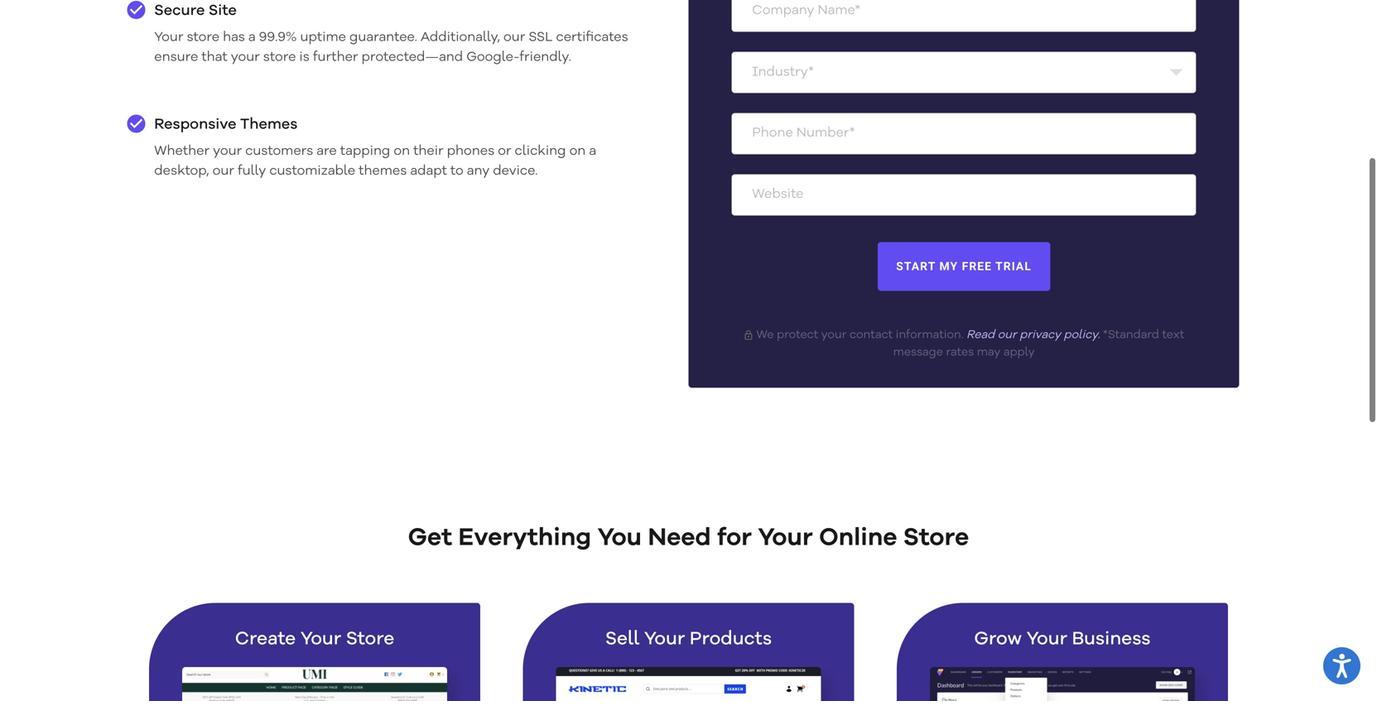 Task type: vqa. For each thing, say whether or not it's contained in the screenshot.
PHONE
yes



Task type: describe. For each thing, give the bounding box(es) containing it.
online
[[819, 526, 898, 550]]

*standard text message rates may apply
[[894, 330, 1185, 359]]

contact
[[850, 330, 893, 341]]

a inside whether your customers are tapping on their phones or clicking on a desktop, our fully customizable themes adapt to any device.
[[589, 145, 597, 158]]

phone number*
[[752, 127, 855, 140]]

a inside your store has a 99.9% uptime guarantee. additionally, our ssl certificates ensure that your store is further protected—and google-friendly.
[[248, 31, 256, 44]]

your store has a 99.9% uptime guarantee. additionally, our ssl certificates ensure that your store is further protected—and google-friendly.
[[154, 31, 629, 64]]

99.9%
[[259, 31, 297, 44]]

friendly.
[[520, 51, 572, 64]]

1 horizontal spatial store
[[904, 526, 970, 550]]

customers
[[245, 145, 313, 158]]

1 vertical spatial store
[[346, 631, 395, 649]]

privacy
[[1020, 330, 1061, 341]]

secure
[[154, 4, 205, 19]]

for
[[717, 526, 752, 550]]

0 horizontal spatial store
[[187, 31, 220, 44]]

my
[[940, 260, 959, 273]]

clicking
[[515, 145, 566, 158]]

tapping
[[340, 145, 390, 158]]

protect
[[777, 330, 819, 341]]

get everything you need for your online store
[[408, 526, 970, 550]]

themes
[[240, 118, 298, 133]]

your right for
[[758, 526, 813, 550]]

whether your customers are tapping on their phones or clicking on a desktop, our fully customizable themes adapt to any device.
[[154, 145, 597, 178]]

uptime
[[300, 31, 346, 44]]

adapt
[[410, 165, 447, 178]]

company
[[752, 4, 815, 18]]

grow
[[975, 631, 1022, 649]]

your for grow your business
[[1027, 631, 1068, 649]]

any
[[467, 165, 490, 178]]

phone
[[752, 127, 793, 140]]

1 horizontal spatial store
[[263, 51, 296, 64]]

their
[[413, 145, 444, 158]]

your inside your store has a 99.9% uptime guarantee. additionally, our ssl certificates ensure that your store is further protected—and google-friendly.
[[154, 31, 183, 44]]

everything
[[458, 526, 592, 550]]

google-
[[467, 51, 520, 64]]

products
[[690, 631, 772, 649]]

we
[[757, 330, 774, 341]]

your inside your store has a 99.9% uptime guarantee. additionally, our ssl certificates ensure that your store is further protected—and google-friendly.
[[231, 51, 260, 64]]

2 vertical spatial your
[[822, 330, 847, 341]]

ensure
[[154, 51, 198, 64]]

company name*
[[752, 4, 861, 18]]

need
[[648, 526, 711, 550]]

whether
[[154, 145, 210, 158]]

is
[[299, 51, 310, 64]]

1 on from the left
[[394, 145, 410, 158]]

free
[[962, 260, 993, 273]]

customizable
[[270, 165, 356, 178]]

themes
[[359, 165, 407, 178]]

device.
[[493, 165, 538, 178]]

number*
[[797, 127, 855, 140]]

are
[[317, 145, 337, 158]]

sell
[[605, 631, 640, 649]]

policy.
[[1064, 330, 1101, 341]]

additionally,
[[421, 31, 500, 44]]

to
[[451, 165, 464, 178]]



Task type: locate. For each thing, give the bounding box(es) containing it.
website
[[752, 188, 804, 202]]

or
[[498, 145, 512, 158]]

your up ensure
[[154, 31, 183, 44]]

message
[[894, 347, 944, 359]]

open accessibe: accessibility options, statement and help image
[[1333, 654, 1352, 679]]

site
[[209, 4, 237, 19]]

our left the fully
[[213, 165, 234, 178]]

store
[[904, 526, 970, 550], [346, 631, 395, 649]]

create
[[235, 631, 296, 649]]

0 horizontal spatial on
[[394, 145, 410, 158]]

may
[[977, 347, 1001, 359]]

0 horizontal spatial a
[[248, 31, 256, 44]]

start
[[897, 260, 936, 273]]

store down 99.9%
[[263, 51, 296, 64]]

guarantee.
[[350, 31, 417, 44]]

you
[[598, 526, 642, 550]]

certificates
[[556, 31, 629, 44]]

2 vertical spatial our
[[998, 330, 1017, 341]]

2 horizontal spatial our
[[998, 330, 1017, 341]]

read
[[967, 330, 995, 341]]

on
[[394, 145, 410, 158], [570, 145, 586, 158]]

our inside whether your customers are tapping on their phones or clicking on a desktop, our fully customizable themes adapt to any device.
[[213, 165, 234, 178]]

phones
[[447, 145, 495, 158]]

further
[[313, 51, 358, 64]]

0 vertical spatial your
[[231, 51, 260, 64]]

0 vertical spatial a
[[248, 31, 256, 44]]

responsive
[[154, 118, 237, 133]]

your right sell
[[644, 631, 685, 649]]

read our privacy policy. link
[[967, 330, 1101, 341]]

your right protect
[[822, 330, 847, 341]]

1 vertical spatial a
[[589, 145, 597, 158]]

store
[[187, 31, 220, 44], [263, 51, 296, 64]]

1 horizontal spatial our
[[504, 31, 526, 44]]

1 horizontal spatial on
[[570, 145, 586, 158]]

0 horizontal spatial store
[[346, 631, 395, 649]]

responsive themes
[[154, 118, 298, 133]]

text
[[1163, 330, 1185, 341]]

our up 'apply' in the right of the page
[[998, 330, 1017, 341]]

has
[[223, 31, 245, 44]]

start my free trial button
[[878, 242, 1051, 291]]

information.
[[896, 330, 964, 341]]

store up that
[[187, 31, 220, 44]]

your
[[154, 31, 183, 44], [758, 526, 813, 550], [301, 631, 341, 649], [644, 631, 685, 649], [1027, 631, 1068, 649]]

create your store
[[235, 631, 395, 649]]

your inside whether your customers are tapping on their phones or clicking on a desktop, our fully customizable themes adapt to any device.
[[213, 145, 242, 158]]

2 on from the left
[[570, 145, 586, 158]]

1 horizontal spatial a
[[589, 145, 597, 158]]

name*
[[818, 4, 861, 18]]

our
[[504, 31, 526, 44], [213, 165, 234, 178], [998, 330, 1017, 341]]

start my free trial
[[897, 260, 1032, 273]]

on left their
[[394, 145, 410, 158]]

a
[[248, 31, 256, 44], [589, 145, 597, 158]]

secure site
[[154, 4, 237, 19]]

ssl
[[529, 31, 553, 44]]

fully
[[238, 165, 266, 178]]

your
[[231, 51, 260, 64], [213, 145, 242, 158], [822, 330, 847, 341]]

your right grow
[[1027, 631, 1068, 649]]

our left the ssl
[[504, 31, 526, 44]]

business
[[1072, 631, 1151, 649]]

rates
[[946, 347, 974, 359]]

your down has at the left of page
[[231, 51, 260, 64]]

1 vertical spatial store
[[263, 51, 296, 64]]

1 vertical spatial your
[[213, 145, 242, 158]]

1 vertical spatial our
[[213, 165, 234, 178]]

Phone Number* text field
[[732, 113, 1197, 155]]

get
[[408, 526, 452, 550]]

0 horizontal spatial our
[[213, 165, 234, 178]]

desktop,
[[154, 165, 209, 178]]

0 vertical spatial store
[[904, 526, 970, 550]]

trial
[[996, 260, 1032, 273]]

that
[[202, 51, 228, 64]]

Website text field
[[732, 174, 1197, 216]]

on right clicking at the left top of the page
[[570, 145, 586, 158]]

0 vertical spatial store
[[187, 31, 220, 44]]

sell your products
[[605, 631, 772, 649]]

0 vertical spatial our
[[504, 31, 526, 44]]

protected—and
[[362, 51, 463, 64]]

your for sell your products
[[644, 631, 685, 649]]

a right has at the left of page
[[248, 31, 256, 44]]

*standard
[[1103, 330, 1160, 341]]

your for create your store
[[301, 631, 341, 649]]

we protect your contact information. read our privacy policy.
[[754, 330, 1101, 341]]

grow your business
[[975, 631, 1151, 649]]

our inside your store has a 99.9% uptime guarantee. additionally, our ssl certificates ensure that your store is further protected—and google-friendly.
[[504, 31, 526, 44]]

Company Name* text field
[[732, 0, 1197, 32]]

your down responsive themes
[[213, 145, 242, 158]]

apply
[[1004, 347, 1035, 359]]

your right create
[[301, 631, 341, 649]]

a right clicking at the left top of the page
[[589, 145, 597, 158]]



